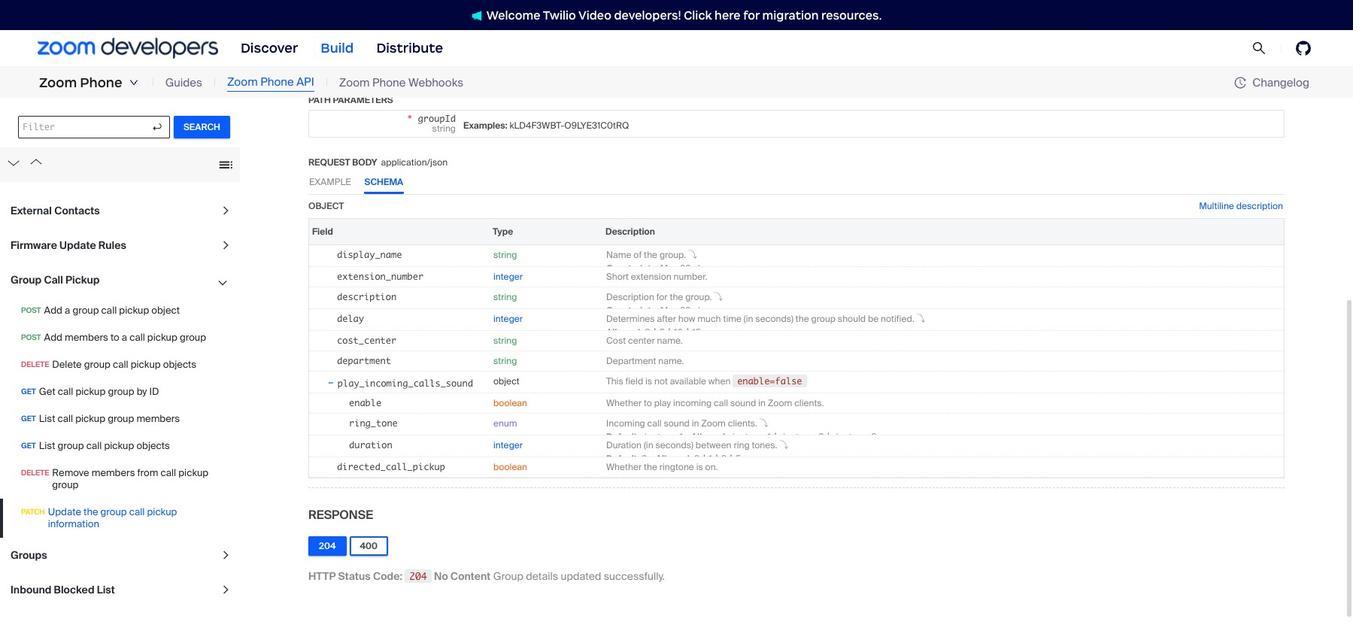 Task type: locate. For each thing, give the bounding box(es) containing it.
enum
[[494, 417, 517, 429]]

zoom for zoom phone webhooks
[[339, 75, 370, 90]]

204 inside the http status code: 204 no content group details updated successfully.
[[410, 570, 427, 582]]

webhooks
[[409, 75, 464, 90]]

1 horizontal spatial object
[[494, 375, 520, 387]]

3 integer from the top
[[494, 439, 523, 451]]

1 vertical spatial request
[[308, 156, 350, 168]]

1 phone from the left
[[80, 74, 122, 91]]

204 left no
[[410, 570, 427, 582]]

zoom phone webhooks link
[[339, 74, 464, 91]]

request
[[308, 52, 364, 67], [308, 156, 350, 168]]

3 zoom from the left
[[339, 75, 370, 90]]

resources.
[[822, 8, 882, 22]]

phone up parameters
[[372, 75, 406, 90]]

1 vertical spatial integer
[[494, 313, 523, 325]]

phone left api
[[260, 75, 294, 90]]

0 horizontal spatial zoom
[[39, 74, 77, 91]]

notification image
[[472, 10, 482, 21]]

0 vertical spatial boolean
[[494, 397, 527, 409]]

204
[[319, 540, 336, 552], [410, 570, 427, 582]]

changelog
[[1253, 75, 1310, 90]]

zoom phone
[[39, 74, 122, 91]]

boolean up enum
[[494, 397, 527, 409]]

request left the body
[[308, 156, 350, 168]]

http
[[308, 569, 336, 583]]

zoom
[[39, 74, 77, 91], [227, 75, 258, 90], [339, 75, 370, 90]]

1 horizontal spatial phone
[[260, 75, 294, 90]]

boolean
[[494, 397, 527, 409], [494, 461, 527, 473]]

changelog link
[[1235, 75, 1310, 90]]

application/json
[[381, 156, 448, 168]]

updated
[[561, 569, 602, 583]]

welcome twilio video developers! click here for migration resources. link
[[456, 7, 897, 23]]

0 vertical spatial integer
[[494, 271, 523, 283]]

2 horizontal spatial zoom
[[339, 75, 370, 90]]

2 request from the top
[[308, 156, 350, 168]]

request body application/json
[[308, 156, 448, 168]]

down image
[[129, 78, 138, 87]]

developers!
[[614, 8, 681, 22]]

history image
[[1235, 77, 1253, 89], [1235, 77, 1247, 89]]

search image
[[1253, 41, 1266, 55], [1253, 41, 1266, 55]]

object up enum
[[494, 375, 520, 387]]

multiline description
[[1200, 200, 1284, 212]]

successfully.
[[604, 569, 665, 583]]

2 zoom from the left
[[227, 75, 258, 90]]

request up api
[[308, 52, 364, 67]]

phone
[[80, 74, 122, 91], [260, 75, 294, 90], [372, 75, 406, 90]]

1 vertical spatial object
[[494, 375, 520, 387]]

github image
[[1296, 41, 1311, 56], [1296, 41, 1311, 56]]

zoom phone webhooks
[[339, 75, 464, 90]]

1 boolean from the top
[[494, 397, 527, 409]]

1 horizontal spatial zoom
[[227, 75, 258, 90]]

0 horizontal spatial object
[[308, 200, 344, 212]]

0 horizontal spatial 204
[[319, 540, 336, 552]]

1 zoom from the left
[[39, 74, 77, 91]]

content
[[451, 569, 491, 583]]

204 button
[[308, 536, 347, 556]]

phone for zoom phone
[[80, 74, 122, 91]]

2 horizontal spatial phone
[[372, 75, 406, 90]]

object down request body application/json
[[308, 200, 344, 212]]

1 horizontal spatial 204
[[410, 570, 427, 582]]

phone left down image
[[80, 74, 122, 91]]

path
[[308, 94, 331, 106]]

zoom phone api
[[227, 75, 314, 90]]

204 up "http"
[[319, 540, 336, 552]]

response
[[308, 507, 373, 523]]

phone for zoom phone webhooks
[[372, 75, 406, 90]]

0 horizontal spatial phone
[[80, 74, 122, 91]]

zoom developer logo image
[[38, 38, 218, 58]]

1 request from the top
[[308, 52, 364, 67]]

for
[[744, 8, 760, 22]]

string
[[494, 249, 517, 261], [494, 291, 517, 303], [494, 335, 517, 347], [494, 355, 517, 367]]

migration
[[763, 8, 819, 22]]

request for request body application/json
[[308, 156, 350, 168]]

1 vertical spatial boolean
[[494, 461, 527, 473]]

0 vertical spatial 204
[[319, 540, 336, 552]]

status
[[338, 569, 371, 583]]

details
[[526, 569, 558, 583]]

group
[[493, 569, 524, 583]]

boolean down enum
[[494, 461, 527, 473]]

2 vertical spatial integer
[[494, 439, 523, 451]]

integer
[[494, 271, 523, 283], [494, 313, 523, 325], [494, 439, 523, 451]]

2 phone from the left
[[260, 75, 294, 90]]

object
[[308, 200, 344, 212], [494, 375, 520, 387]]

zoom inside zoom phone api link
[[227, 75, 258, 90]]

1 vertical spatial 204
[[410, 570, 427, 582]]

3 phone from the left
[[372, 75, 406, 90]]

0 vertical spatial request
[[308, 52, 364, 67]]

request for request
[[308, 52, 364, 67]]



Task type: describe. For each thing, give the bounding box(es) containing it.
zoom phone api link
[[227, 74, 314, 92]]

http status code: 204 no content group details updated successfully.
[[308, 569, 665, 583]]

guides link
[[165, 74, 202, 91]]

click
[[684, 8, 712, 22]]

welcome
[[487, 8, 541, 22]]

path parameters
[[308, 94, 393, 106]]

multiline
[[1200, 200, 1235, 212]]

code:
[[373, 569, 403, 583]]

1 string from the top
[[494, 249, 517, 261]]

notification image
[[472, 10, 487, 21]]

2 string from the top
[[494, 291, 517, 303]]

4 string from the top
[[494, 355, 517, 367]]

api
[[297, 75, 314, 90]]

3 string from the top
[[494, 335, 517, 347]]

0 vertical spatial object
[[308, 200, 344, 212]]

204 inside button
[[319, 540, 336, 552]]

parameters
[[333, 94, 393, 106]]

twilio
[[543, 8, 576, 22]]

2 integer from the top
[[494, 313, 523, 325]]

here
[[715, 8, 741, 22]]

body
[[352, 156, 377, 168]]

zoom for zoom phone
[[39, 74, 77, 91]]

description
[[1237, 200, 1284, 212]]

type
[[493, 226, 513, 238]]

welcome twilio video developers! click here for migration resources.
[[487, 8, 882, 22]]

1 integer from the top
[[494, 271, 523, 283]]

video
[[579, 8, 612, 22]]

zoom for zoom phone api
[[227, 75, 258, 90]]

phone for zoom phone api
[[260, 75, 294, 90]]

guides
[[165, 75, 202, 90]]

400 button
[[350, 536, 388, 556]]

no
[[434, 569, 448, 583]]

2 boolean from the top
[[494, 461, 527, 473]]

400
[[360, 540, 378, 552]]



Task type: vqa. For each thing, say whether or not it's contained in the screenshot.
GROUP on the left bottom
yes



